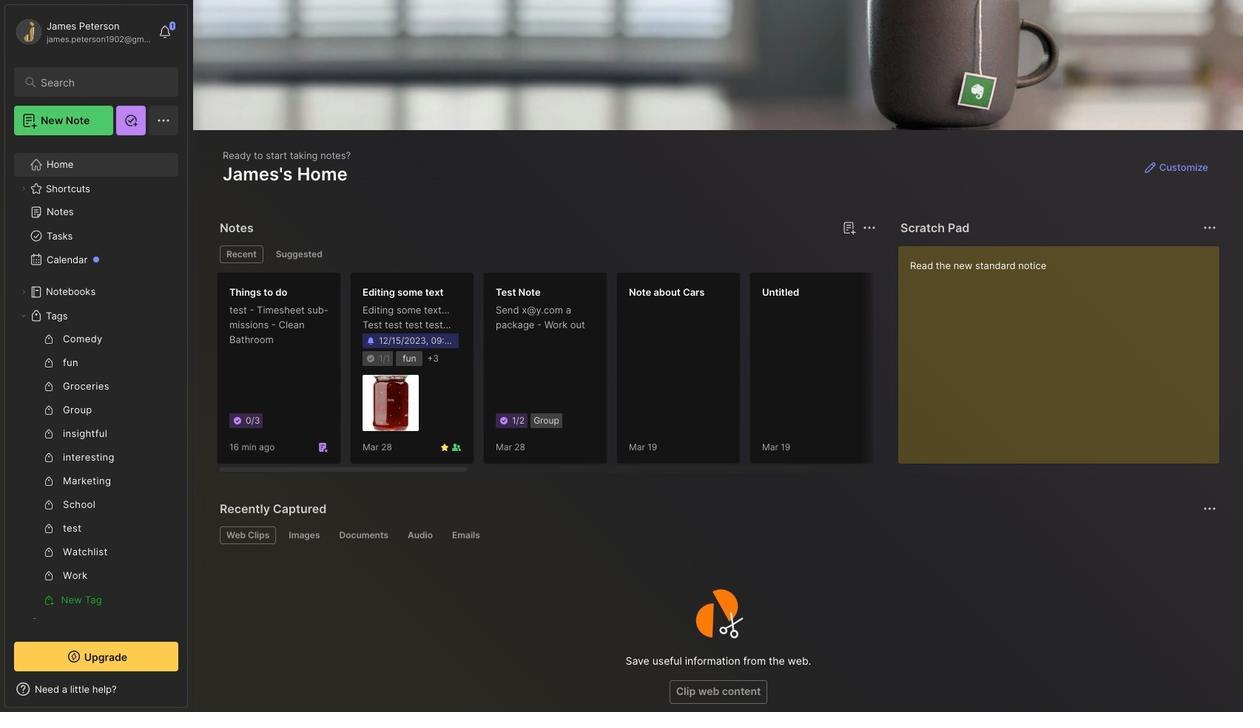Task type: describe. For each thing, give the bounding box(es) containing it.
2 tab list from the top
[[220, 527, 1215, 545]]

none search field inside main element
[[41, 73, 165, 91]]

tree inside main element
[[5, 144, 187, 668]]

1 more actions image from the left
[[861, 219, 879, 237]]

expand notebooks image
[[19, 288, 28, 297]]

Search text field
[[41, 75, 165, 90]]



Task type: locate. For each thing, give the bounding box(es) containing it.
tree
[[5, 144, 187, 668]]

tab list
[[220, 246, 874, 263], [220, 527, 1215, 545]]

tab
[[220, 246, 263, 263], [269, 246, 329, 263], [220, 527, 276, 545], [282, 527, 327, 545], [333, 527, 395, 545], [401, 527, 440, 545], [446, 527, 487, 545]]

WHAT'S NEW field
[[5, 678, 187, 702]]

0 vertical spatial tab list
[[220, 246, 874, 263]]

1 vertical spatial tab list
[[220, 527, 1215, 545]]

Account field
[[14, 17, 151, 47]]

group inside main element
[[14, 328, 169, 612]]

click to collapse image
[[187, 685, 198, 703]]

0 horizontal spatial more actions image
[[861, 219, 879, 237]]

2 more actions image from the left
[[1201, 219, 1219, 237]]

thumbnail image
[[363, 375, 419, 432]]

None search field
[[41, 73, 165, 91]]

1 tab list from the top
[[220, 246, 874, 263]]

Start writing… text field
[[910, 246, 1219, 452]]

more actions image
[[861, 219, 879, 237], [1201, 219, 1219, 237]]

more actions image
[[1201, 500, 1219, 518]]

More actions field
[[859, 218, 880, 238], [1200, 218, 1220, 238], [1200, 499, 1220, 520]]

main element
[[0, 0, 192, 713]]

group
[[14, 328, 169, 612]]

row group
[[217, 272, 1243, 474]]

1 horizontal spatial more actions image
[[1201, 219, 1219, 237]]

expand tags image
[[19, 312, 28, 320]]



Task type: vqa. For each thing, say whether or not it's contained in the screenshot.
thumbnail
yes



